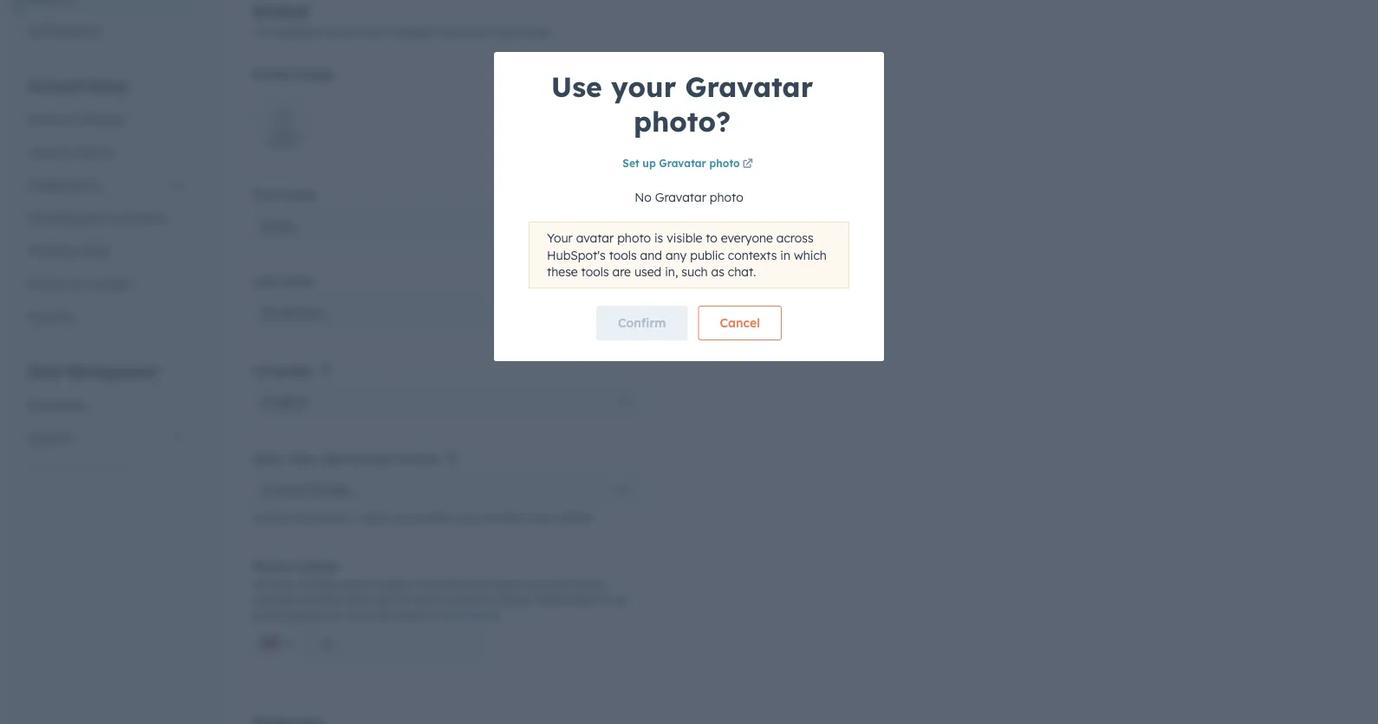 Task type: describe. For each thing, give the bounding box(es) containing it.
1,234.56
[[552, 513, 592, 526]]

notifications
[[28, 23, 102, 38]]

our
[[613, 594, 630, 607]]

marketplace downloads link
[[17, 202, 194, 235]]

profile image
[[252, 67, 335, 82]]

privacy & consent
[[28, 276, 132, 291]]

your
[[611, 69, 676, 104]]

global
[[252, 0, 309, 22]]

users
[[28, 144, 60, 160]]

set up gravatar photo link
[[623, 157, 756, 173]]

code
[[79, 243, 109, 258]]

phone
[[252, 559, 290, 574]]

policy
[[294, 610, 324, 623]]

across inside your avatar photo is visible to everyone across hubspot's tools and any public contexts in which these tools are used in, such as chat.
[[777, 231, 814, 246]]

and right edt
[[529, 513, 548, 526]]

marketplace
[[28, 210, 99, 225]]

cancel button
[[698, 306, 782, 341]]

integrations button
[[17, 169, 194, 202]]

import
[[28, 463, 68, 479]]

phone number
[[252, 559, 339, 574]]

about
[[494, 578, 525, 591]]

gravatar for photo
[[659, 157, 706, 170]]

property
[[449, 594, 494, 607]]

name for last name
[[281, 274, 315, 289]]

properties
[[28, 397, 86, 413]]

data management
[[28, 363, 158, 380]]

your avatar photo is visible to everyone across hubspot's tools and any public contexts in which these tools are used in, such as chat.
[[547, 231, 827, 280]]

use your gravatar photo?
[[551, 69, 813, 139]]

we
[[252, 578, 268, 591]]

up
[[643, 157, 656, 170]]

first
[[252, 187, 279, 202]]

we may use this phone number to contact you about security events, sending workflow sms, and for owner property values. please refer to our privacy policy for more information
[[252, 578, 630, 623]]

united states button
[[252, 473, 642, 508]]

any inside your avatar photo is visible to everyone across hubspot's tools and any public contexts in which these tools are used in, such as chat.
[[666, 248, 687, 263]]

photo for your avatar photo is visible to everyone across hubspot's tools and any public contexts in which these tools are used in, such as chat.
[[617, 231, 651, 246]]

format
[[252, 513, 290, 526]]

cancel
[[720, 315, 760, 331]]

integrations
[[28, 177, 99, 192]]

accounts
[[442, 24, 494, 39]]

applies
[[278, 24, 319, 39]]

0 vertical spatial tools
[[609, 248, 637, 263]]

format : november 1, 2023 , 11/01/2023 , 11:51 am edt , and 1,234.56
[[252, 513, 592, 526]]

global this applies across any hubspot accounts you have.
[[252, 0, 552, 39]]

may
[[272, 578, 294, 591]]

edt
[[504, 513, 523, 526]]

states
[[309, 482, 351, 499]]

data
[[28, 363, 62, 380]]

to inside your avatar photo is visible to everyone across hubspot's tools and any public contexts in which these tools are used in, such as chat.
[[706, 231, 718, 246]]

values.
[[497, 594, 532, 607]]

date, time, and number format
[[252, 451, 439, 467]]

import & export link
[[17, 455, 194, 488]]

language
[[252, 363, 313, 378]]

users & teams link
[[17, 136, 194, 169]]

export
[[84, 463, 122, 479]]

image
[[294, 67, 335, 82]]

photo?
[[634, 104, 731, 139]]

english button
[[252, 384, 642, 419]]

0 horizontal spatial to
[[417, 578, 427, 591]]

First name text field
[[252, 209, 642, 244]]

last name
[[252, 274, 315, 289]]

last
[[252, 274, 278, 289]]

have.
[[522, 24, 552, 39]]

1 , from the left
[[387, 513, 390, 526]]

your
[[547, 231, 573, 246]]

events,
[[572, 578, 608, 591]]

downloads
[[102, 210, 165, 225]]

such
[[682, 265, 708, 280]]

used
[[634, 265, 662, 280]]

contact
[[430, 578, 469, 591]]

2 , from the left
[[450, 513, 453, 526]]

& for teams
[[63, 144, 72, 160]]

0 vertical spatial number
[[348, 451, 394, 467]]

1 vertical spatial for
[[327, 610, 342, 623]]

and inside your avatar photo is visible to everyone across hubspot's tools and any public contexts in which these tools are used in, such as chat.
[[640, 248, 662, 263]]

english
[[262, 393, 308, 410]]

which
[[794, 248, 827, 263]]

data management element
[[17, 362, 194, 521]]

more
[[345, 610, 372, 623]]

2 vertical spatial gravatar
[[655, 190, 706, 205]]

united
[[262, 482, 305, 499]]

objects
[[28, 430, 71, 446]]

any inside global this applies across any hubspot accounts you have.
[[363, 24, 384, 39]]



Task type: vqa. For each thing, say whether or not it's contained in the screenshot.
user guides element
no



Task type: locate. For each thing, give the bounding box(es) containing it.
1 vertical spatial account
[[28, 111, 74, 127]]

set up gravatar photo
[[623, 157, 740, 170]]

1 horizontal spatial ,
[[450, 513, 453, 526]]

sending
[[252, 594, 293, 607]]

confirm button
[[596, 306, 688, 341]]

gravatar
[[685, 69, 813, 104], [659, 157, 706, 170], [655, 190, 706, 205]]

and right sms,
[[374, 594, 393, 607]]

& for export
[[72, 463, 80, 479]]

you left have.
[[497, 24, 518, 39]]

account defaults
[[28, 111, 126, 127]]

photo inside your avatar photo is visible to everyone across hubspot's tools and any public contexts in which these tools are used in, such as chat.
[[617, 231, 651, 246]]

0 vertical spatial account
[[28, 77, 84, 94]]

privacy
[[252, 610, 291, 623]]

avatar
[[576, 231, 614, 246]]

for down workflow
[[327, 610, 342, 623]]

profile
[[252, 67, 291, 82]]

🇺🇸 button
[[252, 627, 308, 662]]

phone
[[339, 578, 371, 591]]

everyone
[[721, 231, 773, 246]]

,
[[387, 513, 390, 526], [450, 513, 453, 526], [523, 513, 526, 526]]

0 horizontal spatial any
[[363, 24, 384, 39]]

tracking
[[28, 243, 76, 258]]

1 vertical spatial photo
[[710, 190, 744, 205]]

& for consent
[[73, 276, 82, 291]]

name for first name
[[282, 187, 316, 202]]

tools up are
[[609, 248, 637, 263]]

None telephone field
[[309, 627, 485, 662]]

photo up no gravatar photo
[[710, 157, 740, 170]]

0 vertical spatial photo
[[710, 157, 740, 170]]

these
[[547, 265, 578, 280]]

& inside 'data management' element
[[72, 463, 80, 479]]

0 vertical spatial &
[[63, 144, 72, 160]]

tools down hubspot's
[[581, 265, 609, 280]]

, right am
[[523, 513, 526, 526]]

1 vertical spatial tools
[[581, 265, 609, 280]]

account defaults link
[[17, 103, 194, 136]]

is
[[654, 231, 663, 246]]

across inside global this applies across any hubspot accounts you have.
[[323, 24, 360, 39]]

tracking code link
[[17, 235, 194, 267]]

0 vertical spatial name
[[282, 187, 316, 202]]

more)
[[469, 610, 500, 623]]

photo for no gravatar photo
[[710, 190, 744, 205]]

0 vertical spatial across
[[323, 24, 360, 39]]

number inside we may use this phone number to contact you about security events, sending workflow sms, and for owner property values. please refer to our privacy policy for more information
[[374, 578, 414, 591]]

users & teams
[[28, 144, 112, 160]]

date,
[[252, 451, 284, 467]]

& right privacy
[[73, 276, 82, 291]]

number left format
[[348, 451, 394, 467]]

first name
[[252, 187, 316, 202]]

notifications link
[[17, 14, 194, 47]]

contexts
[[728, 248, 777, 263]]

3 , from the left
[[523, 513, 526, 526]]

visible
[[667, 231, 702, 246]]

tracking code
[[28, 243, 109, 258]]

use your gravatar photo? dialog
[[494, 52, 884, 361]]

, left '11:51'
[[450, 513, 453, 526]]

.
[[500, 610, 503, 623]]

0 vertical spatial to
[[706, 231, 718, 246]]

& right "users"
[[63, 144, 72, 160]]

(read more) .
[[438, 610, 503, 623]]

hubspot's
[[547, 248, 606, 263]]

link opens in a new window image
[[743, 157, 753, 173], [743, 160, 753, 170]]

for up the 'information' on the bottom left of page
[[396, 594, 411, 607]]

defaults
[[78, 111, 126, 127]]

phone number element
[[252, 627, 642, 662]]

privacy & consent link
[[17, 267, 194, 300]]

photo left is
[[617, 231, 651, 246]]

to left our
[[599, 594, 610, 607]]

any up in,
[[666, 248, 687, 263]]

1 horizontal spatial for
[[396, 594, 411, 607]]

1 horizontal spatial to
[[599, 594, 610, 607]]

1 vertical spatial to
[[417, 578, 427, 591]]

1 vertical spatial &
[[73, 276, 82, 291]]

gravatar inside use your gravatar photo?
[[685, 69, 813, 104]]

public
[[690, 248, 725, 263]]

0 vertical spatial you
[[497, 24, 518, 39]]

11:51
[[456, 513, 481, 526]]

objects button
[[17, 422, 194, 455]]

set
[[623, 157, 639, 170]]

and right time,
[[322, 451, 345, 467]]

use
[[297, 578, 315, 591]]

1 vertical spatial gravatar
[[659, 157, 706, 170]]

in,
[[665, 265, 678, 280]]

security
[[528, 578, 569, 591]]

number up the 'information' on the bottom left of page
[[374, 578, 414, 591]]

import & export
[[28, 463, 122, 479]]

, right 1,
[[387, 513, 390, 526]]

gravatar for photo?
[[685, 69, 813, 104]]

account for account setup
[[28, 77, 84, 94]]

you inside we may use this phone number to contact you about security events, sending workflow sms, and for owner property values. please refer to our privacy policy for more information
[[472, 578, 491, 591]]

1 horizontal spatial across
[[777, 231, 814, 246]]

to up public
[[706, 231, 718, 246]]

security
[[28, 309, 74, 324]]

photo
[[710, 157, 740, 170], [710, 190, 744, 205], [617, 231, 651, 246]]

any
[[363, 24, 384, 39], [666, 248, 687, 263]]

1 vertical spatial across
[[777, 231, 814, 246]]

1 horizontal spatial you
[[497, 24, 518, 39]]

workflow
[[296, 594, 343, 607]]

(read more) link
[[438, 610, 500, 623]]

2 vertical spatial number
[[374, 578, 414, 591]]

photo up everyone
[[710, 190, 744, 205]]

to
[[706, 231, 718, 246], [417, 578, 427, 591], [599, 594, 610, 607]]

2 account from the top
[[28, 111, 74, 127]]

account up "users"
[[28, 111, 74, 127]]

photo inside "set up gravatar photo" link
[[710, 157, 740, 170]]

name right first at the top of the page
[[282, 187, 316, 202]]

hubspot
[[388, 24, 438, 39]]

management
[[66, 363, 158, 380]]

2 link opens in a new window image from the top
[[743, 160, 753, 170]]

setup
[[88, 77, 128, 94]]

please
[[535, 594, 568, 607]]

1 vertical spatial any
[[666, 248, 687, 263]]

use
[[551, 69, 602, 104]]

across
[[323, 24, 360, 39], [777, 231, 814, 246]]

1,
[[352, 513, 360, 526]]

account setup
[[28, 77, 128, 94]]

consent
[[85, 276, 132, 291]]

1 horizontal spatial any
[[666, 248, 687, 263]]

you up property on the left bottom of the page
[[472, 578, 491, 591]]

name
[[282, 187, 316, 202], [281, 274, 315, 289]]

2 horizontal spatial to
[[706, 231, 718, 246]]

account setup element
[[17, 76, 194, 333]]

as
[[711, 265, 725, 280]]

you inside global this applies across any hubspot accounts you have.
[[497, 24, 518, 39]]

1 vertical spatial name
[[281, 274, 315, 289]]

and inside we may use this phone number to contact you about security events, sending workflow sms, and for owner property values. please refer to our privacy policy for more information
[[374, 594, 393, 607]]

and
[[640, 248, 662, 263], [322, 451, 345, 467], [529, 513, 548, 526], [374, 594, 393, 607]]

marketplace downloads
[[28, 210, 165, 225]]

0 horizontal spatial you
[[472, 578, 491, 591]]

information
[[375, 610, 435, 623]]

across right applies
[[323, 24, 360, 39]]

2 vertical spatial to
[[599, 594, 610, 607]]

0 vertical spatial gravatar
[[685, 69, 813, 104]]

format
[[398, 451, 439, 467]]

sms,
[[346, 594, 371, 607]]

security link
[[17, 300, 194, 333]]

0 horizontal spatial across
[[323, 24, 360, 39]]

2 horizontal spatial ,
[[523, 513, 526, 526]]

across up in
[[777, 231, 814, 246]]

2 vertical spatial &
[[72, 463, 80, 479]]

name right last
[[281, 274, 315, 289]]

1 link opens in a new window image from the top
[[743, 157, 753, 173]]

number up use
[[293, 559, 339, 574]]

account for account defaults
[[28, 111, 74, 127]]

any left hubspot
[[363, 24, 384, 39]]

this
[[252, 24, 275, 39]]

0 vertical spatial any
[[363, 24, 384, 39]]

and up used
[[640, 248, 662, 263]]

link opens in a new window image inside "set up gravatar photo" link
[[743, 160, 753, 170]]

account up account defaults
[[28, 77, 84, 94]]

1 vertical spatial you
[[472, 578, 491, 591]]

chat.
[[728, 265, 756, 280]]

0 horizontal spatial for
[[327, 610, 342, 623]]

am
[[484, 513, 500, 526]]

to up owner
[[417, 578, 427, 591]]

& left export
[[72, 463, 80, 479]]

Last name text field
[[252, 296, 642, 330]]

1 vertical spatial number
[[293, 559, 339, 574]]

0 vertical spatial for
[[396, 594, 411, 607]]

2 vertical spatial photo
[[617, 231, 651, 246]]

0 horizontal spatial ,
[[387, 513, 390, 526]]

1 account from the top
[[28, 77, 84, 94]]



